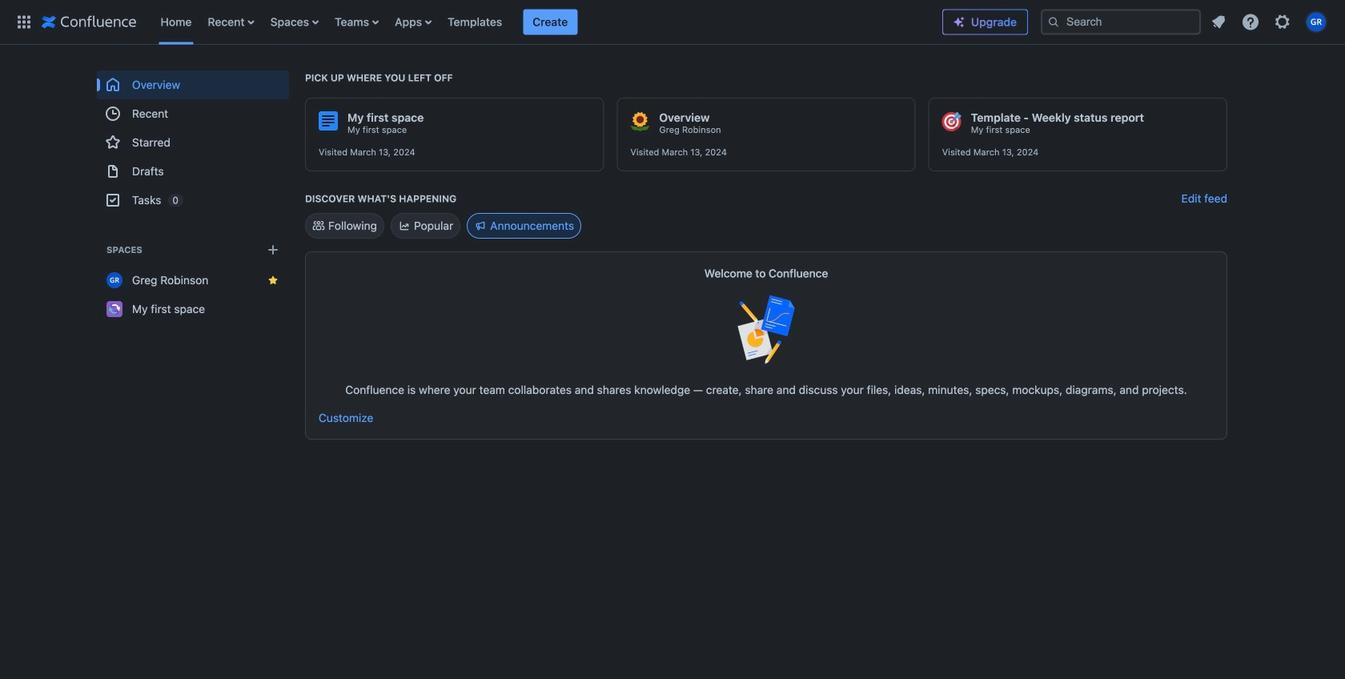 Task type: describe. For each thing, give the bounding box(es) containing it.
create a space image
[[264, 240, 283, 260]]

appswitcher icon image
[[14, 12, 34, 32]]

unstar this space image
[[267, 274, 280, 287]]

premium image
[[953, 16, 966, 28]]



Task type: locate. For each thing, give the bounding box(es) containing it.
list item
[[523, 9, 578, 35]]

global element
[[10, 0, 943, 44]]

:dart: image
[[943, 112, 962, 131], [943, 112, 962, 131]]

group
[[97, 70, 289, 215]]

0 horizontal spatial list
[[153, 0, 943, 44]]

:sunflower: image
[[631, 112, 650, 131], [631, 112, 650, 131]]

1 horizontal spatial list
[[1205, 8, 1336, 36]]

search image
[[1048, 16, 1061, 28]]

list for appswitcher icon
[[153, 0, 943, 44]]

banner
[[0, 0, 1346, 45]]

confluence image
[[42, 12, 137, 32], [42, 12, 137, 32]]

settings icon image
[[1274, 12, 1293, 32]]

None search field
[[1041, 9, 1202, 35]]

list item inside list
[[523, 9, 578, 35]]

Search field
[[1041, 9, 1202, 35]]

help icon image
[[1242, 12, 1261, 32]]

list for premium icon
[[1205, 8, 1336, 36]]

notification icon image
[[1210, 12, 1229, 32]]

list
[[153, 0, 943, 44], [1205, 8, 1336, 36]]



Task type: vqa. For each thing, say whether or not it's contained in the screenshot.
Confluence image
yes



